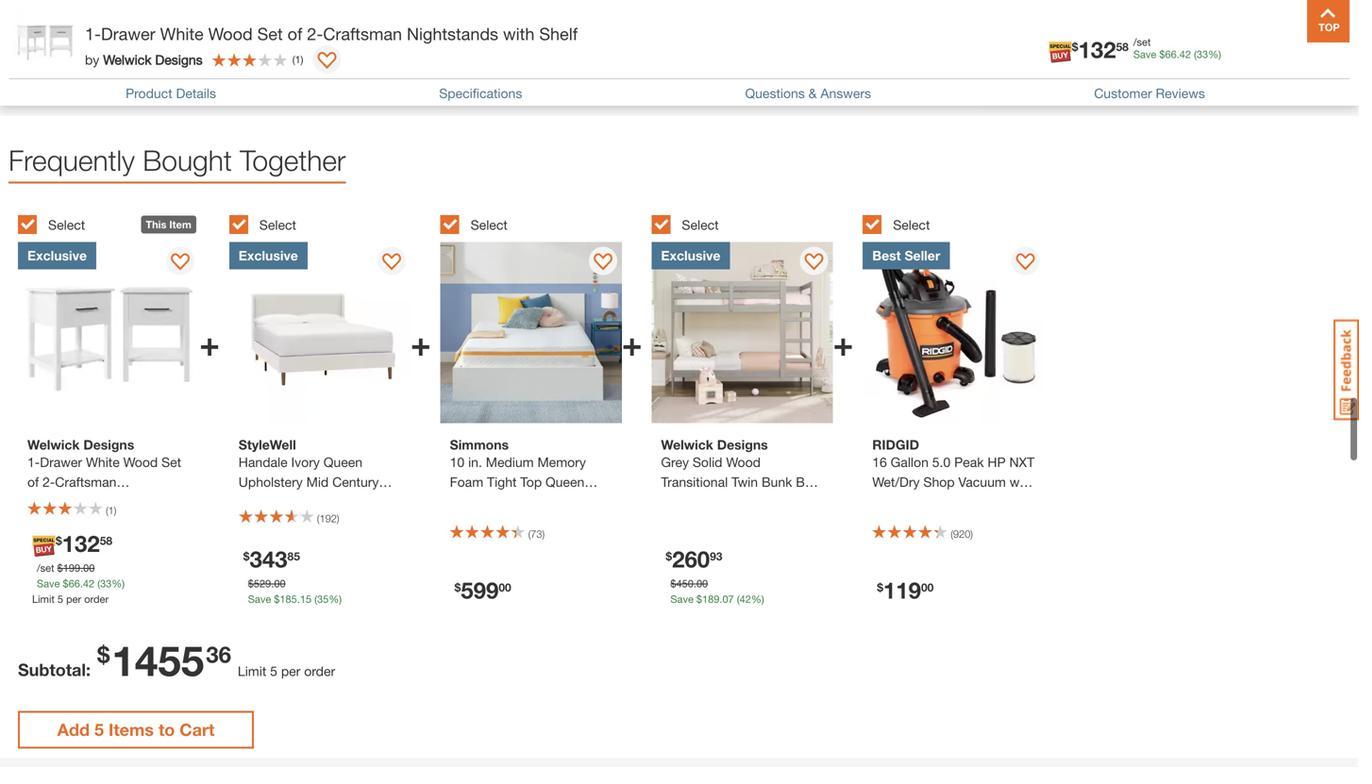Task type: locate. For each thing, give the bounding box(es) containing it.
1 select from the left
[[48, 217, 85, 233]]

questions & answers
[[745, 86, 871, 101]]

%) inside the /set $ 199 . 00 save $ 66 . 42 ( 33 %) limit 5 per order
[[112, 578, 125, 590]]

+ for the 2 / 5 group
[[411, 323, 431, 364]]

to
[[159, 720, 175, 740]]

bed down mid
[[292, 494, 316, 510]]

1 vertical spatial 58
[[100, 535, 112, 548]]

1 horizontal spatial wood
[[726, 455, 761, 470]]

0 vertical spatial 132
[[1079, 36, 1116, 63]]

display image for ridgid 16 gallon 5.0 peak hp nxt wet/dry shop vacuum with filter, locking hose and accessories
[[1016, 254, 1035, 272]]

grey solid wood transitional twin bunk bed with ladder image
[[652, 242, 833, 424]]

00 down the accessories
[[921, 581, 934, 595]]

1 + from the left
[[199, 323, 220, 364]]

0 vertical spatial queen
[[324, 455, 363, 470]]

1 vertical spatial bed
[[292, 494, 316, 510]]

0 vertical spatial with
[[503, 24, 535, 44]]

0 vertical spatial 66
[[1166, 48, 1177, 60]]

2 horizontal spatial 5
[[270, 664, 278, 680]]

) down simmons 10 in. medium memory foam tight top queen mattress
[[542, 528, 545, 540]]

) for simmons 10 in. medium memory foam tight top queen mattress
[[542, 528, 545, 540]]

( 920 )
[[951, 528, 973, 540]]

1 horizontal spatial 66
[[1166, 48, 1177, 60]]

0 horizontal spatial exclusive
[[27, 248, 87, 263]]

display image inside 1 / 5 group
[[171, 254, 190, 272]]

wood up twin
[[726, 455, 761, 470]]

4 display image from the left
[[1016, 254, 1035, 272]]

$ 132 58
[[1072, 36, 1129, 63], [56, 530, 112, 557]]

bed right bunk
[[796, 475, 820, 490]]

limit inside subtotal: $ 1455 36 limit 5 per order
[[238, 664, 267, 680]]

0 horizontal spatial 58
[[100, 535, 112, 548]]

5 right add
[[94, 720, 104, 740]]

subtotal:
[[18, 660, 91, 680]]

) down the century
[[337, 513, 339, 525]]

designs
[[155, 52, 203, 67], [717, 437, 768, 453]]

select inside the 2 / 5 group
[[259, 217, 296, 233]]

1-
[[85, 24, 101, 44]]

queen down memory
[[546, 475, 585, 490]]

order down 35
[[304, 664, 335, 680]]

2 horizontal spatial with
[[1010, 475, 1034, 490]]

seller
[[905, 248, 941, 263]]

1 display image from the left
[[382, 254, 401, 272]]

2 vertical spatial 42
[[740, 594, 751, 606]]

queen
[[324, 455, 363, 470], [546, 475, 585, 490]]

4 / 5 group
[[652, 204, 854, 631]]

42 right '07'
[[740, 594, 751, 606]]

top button
[[1308, 0, 1350, 42]]

display image down "1-drawer white wood set of 2-craftsman nightstands with shelf"
[[318, 52, 337, 71]]

( inside $ 450 . 00 save $ 189 . 07 ( 42 %)
[[737, 594, 740, 606]]

hose
[[958, 494, 989, 510]]

customer reviews button
[[1094, 86, 1206, 101], [1094, 86, 1206, 101]]

00
[[83, 562, 95, 575], [274, 578, 286, 590], [697, 578, 708, 590], [499, 581, 511, 595], [921, 581, 934, 595]]

5 select from the left
[[893, 217, 930, 233]]

display image down item at top left
[[171, 254, 190, 272]]

per inside the /set $ 199 . 00 save $ 66 . 42 ( 33 %) limit 5 per order
[[66, 594, 81, 606]]

century
[[332, 475, 379, 490]]

designs up twin
[[717, 437, 768, 453]]

reviews
[[1156, 86, 1206, 101]]

welwick
[[103, 52, 152, 67], [661, 437, 714, 453]]

mattress
[[450, 494, 501, 510]]

exclusive inside the 2 / 5 group
[[239, 248, 298, 263]]

1 horizontal spatial 58
[[1116, 40, 1129, 53]]

0 horizontal spatial wood
[[208, 24, 253, 44]]

peak
[[955, 455, 984, 470]]

1 vertical spatial wood
[[726, 455, 761, 470]]

2 + from the left
[[411, 323, 431, 364]]

/set inside /set save $ 66 . 42 ( 33 %)
[[1134, 36, 1151, 48]]

1 vertical spatial 33
[[100, 578, 112, 590]]

limit inside the /set $ 199 . 00 save $ 66 . 42 ( 33 %) limit 5 per order
[[32, 594, 55, 606]]

bed inside stylewell handale ivory queen upholstery mid century platform bed
[[292, 494, 316, 510]]

1 vertical spatial with
[[1010, 475, 1034, 490]]

00 down mattress
[[499, 581, 511, 595]]

0 vertical spatial bed
[[796, 475, 820, 490]]

with down nxt
[[1010, 475, 1034, 490]]

4 + from the left
[[833, 323, 854, 364]]

0 horizontal spatial queen
[[324, 455, 363, 470]]

1 vertical spatial /set
[[37, 562, 54, 575]]

0 vertical spatial per
[[66, 594, 81, 606]]

0 horizontal spatial 42
[[83, 578, 95, 590]]

1 horizontal spatial display image
[[318, 52, 337, 71]]

5 / 5 group
[[863, 204, 1065, 631]]

foam
[[450, 475, 484, 490]]

stylewell
[[239, 437, 296, 453]]

2 horizontal spatial 42
[[1180, 48, 1192, 60]]

1 horizontal spatial /set
[[1134, 36, 1151, 48]]

0 vertical spatial designs
[[155, 52, 203, 67]]

66 up reviews
[[1166, 48, 1177, 60]]

0 vertical spatial display image
[[318, 52, 337, 71]]

+ inside the 2 / 5 group
[[411, 323, 431, 364]]

2-
[[307, 24, 323, 44]]

/set
[[1134, 36, 1151, 48], [37, 562, 54, 575]]

exclusive
[[27, 248, 87, 263], [239, 248, 298, 263], [661, 248, 721, 263]]

1 exclusive from the left
[[27, 248, 87, 263]]

1 horizontal spatial 5
[[94, 720, 104, 740]]

1 vertical spatial welwick
[[661, 437, 714, 453]]

select inside 5 / 5 "group"
[[893, 217, 930, 233]]

4 select from the left
[[682, 217, 719, 233]]

+
[[199, 323, 220, 364], [411, 323, 431, 364], [622, 323, 642, 364], [833, 323, 854, 364]]

1 vertical spatial $ 132 58
[[56, 530, 112, 557]]

per
[[66, 594, 81, 606], [281, 664, 301, 680]]

36
[[206, 641, 231, 668]]

42 up subtotal:
[[83, 578, 95, 590]]

report
[[1265, 5, 1300, 18]]

3 display image from the left
[[805, 254, 824, 272]]

.
[[1177, 48, 1180, 60], [80, 562, 83, 575], [80, 578, 83, 590], [271, 578, 274, 590], [694, 578, 697, 590], [297, 594, 300, 606], [720, 594, 723, 606]]

/set up customer reviews
[[1134, 36, 1151, 48]]

$ 132 58 up customer
[[1072, 36, 1129, 63]]

+ for the 3 / 5 "group"
[[622, 323, 642, 364]]

with inside welwick designs grey solid wood transitional twin bunk bed with ladder
[[661, 494, 686, 510]]

save
[[1134, 48, 1157, 60], [37, 578, 60, 590], [248, 594, 271, 606], [671, 594, 694, 606]]

920
[[953, 528, 971, 540]]

and
[[993, 494, 1015, 510]]

report review
[[1265, 5, 1340, 18]]

5 inside add 5 items to cart button
[[94, 720, 104, 740]]

1 horizontal spatial with
[[661, 494, 686, 510]]

0 horizontal spatial $ 132 58
[[56, 530, 112, 557]]

00 right 199
[[83, 562, 95, 575]]

$ 132 58 up 199
[[56, 530, 112, 557]]

42
[[1180, 48, 1192, 60], [83, 578, 95, 590], [740, 594, 751, 606]]

save up subtotal:
[[37, 578, 60, 590]]

0 horizontal spatial 132
[[62, 530, 100, 557]]

)
[[301, 53, 304, 66], [337, 513, 339, 525], [542, 528, 545, 540], [971, 528, 973, 540]]

with inside the ridgid 16 gallon 5.0 peak hp nxt wet/dry shop vacuum with filter, locking hose and accessories
[[1010, 475, 1034, 490]]

/set for save
[[1134, 36, 1151, 48]]

/set left 199
[[37, 562, 54, 575]]

2 select from the left
[[259, 217, 296, 233]]

save down 450
[[671, 594, 694, 606]]

) inside the 3 / 5 "group"
[[542, 528, 545, 540]]

( inside 5 / 5 "group"
[[951, 528, 953, 540]]

1 vertical spatial 66
[[69, 578, 80, 590]]

with down the transitional
[[661, 494, 686, 510]]

save up customer reviews
[[1134, 48, 1157, 60]]

0 vertical spatial wood
[[208, 24, 253, 44]]

3 select from the left
[[471, 217, 508, 233]]

2 vertical spatial with
[[661, 494, 686, 510]]

+ for 4 / 5 group
[[833, 323, 854, 364]]

$ inside $ 343 85
[[243, 550, 250, 563]]

) for ridgid 16 gallon 5.0 peak hp nxt wet/dry shop vacuum with filter, locking hose and accessories
[[971, 528, 973, 540]]

1 vertical spatial queen
[[546, 475, 585, 490]]

queen up the century
[[324, 455, 363, 470]]

questions & answers button
[[745, 86, 871, 101], [745, 86, 871, 101]]

1 vertical spatial designs
[[717, 437, 768, 453]]

$ inside /set save $ 66 . 42 ( 33 %)
[[1160, 48, 1166, 60]]

( inside the 3 / 5 "group"
[[528, 528, 531, 540]]

tight
[[487, 475, 517, 490]]

1
[[295, 53, 301, 66]]

0 vertical spatial 5
[[58, 594, 63, 606]]

item
[[169, 219, 191, 231]]

solid
[[693, 455, 723, 470]]

0 vertical spatial welwick
[[103, 52, 152, 67]]

0 horizontal spatial 66
[[69, 578, 80, 590]]

) down hose on the right bottom of the page
[[971, 528, 973, 540]]

1 horizontal spatial per
[[281, 664, 301, 680]]

0 horizontal spatial 33
[[100, 578, 112, 590]]

0 horizontal spatial limit
[[32, 594, 55, 606]]

1 horizontal spatial 42
[[740, 594, 751, 606]]

1 horizontal spatial order
[[304, 664, 335, 680]]

00 right 529
[[274, 578, 286, 590]]

00 inside the /set $ 199 . 00 save $ 66 . 42 ( 33 %) limit 5 per order
[[83, 562, 95, 575]]

1 horizontal spatial bed
[[796, 475, 820, 490]]

0 horizontal spatial display image
[[171, 254, 190, 272]]

33 inside the /set $ 199 . 00 save $ 66 . 42 ( 33 %) limit 5 per order
[[100, 578, 112, 590]]

simmons 10 in. medium memory foam tight top queen mattress
[[450, 437, 586, 510]]

/set inside the /set $ 199 . 00 save $ 66 . 42 ( 33 %) limit 5 per order
[[37, 562, 54, 575]]

with for bed
[[661, 494, 686, 510]]

vacuum
[[959, 475, 1006, 490]]

0 horizontal spatial /set
[[37, 562, 54, 575]]

$ inside subtotal: $ 1455 36 limit 5 per order
[[97, 641, 110, 668]]

welwick up grey
[[661, 437, 714, 453]]

) inside 5 / 5 "group"
[[971, 528, 973, 540]]

display image inside 4 / 5 group
[[805, 254, 824, 272]]

with left the shelf
[[503, 24, 535, 44]]

gallon
[[891, 455, 929, 470]]

select
[[48, 217, 85, 233], [259, 217, 296, 233], [471, 217, 508, 233], [682, 217, 719, 233], [893, 217, 930, 233]]

save inside the $ 529 . 00 save $ 185 . 15 ( 35 %)
[[248, 594, 271, 606]]

0 vertical spatial limit
[[32, 594, 55, 606]]

2 vertical spatial 5
[[94, 720, 104, 740]]

) inside the 2 / 5 group
[[337, 513, 339, 525]]

0 horizontal spatial welwick
[[103, 52, 152, 67]]

16
[[873, 455, 887, 470]]

display image for stylewell handale ivory queen upholstery mid century platform bed
[[382, 254, 401, 272]]

1 vertical spatial 42
[[83, 578, 95, 590]]

+ inside the 3 / 5 "group"
[[622, 323, 642, 364]]

order
[[84, 594, 109, 606], [304, 664, 335, 680]]

2 horizontal spatial exclusive
[[661, 248, 721, 263]]

00 inside the '$ 599 00'
[[499, 581, 511, 595]]

per down 199
[[66, 594, 81, 606]]

1 horizontal spatial limit
[[238, 664, 267, 680]]

42 up reviews
[[1180, 48, 1192, 60]]

1 horizontal spatial queen
[[546, 475, 585, 490]]

wood
[[208, 24, 253, 44], [726, 455, 761, 470]]

1 horizontal spatial welwick
[[661, 437, 714, 453]]

limit up subtotal:
[[32, 594, 55, 606]]

customer
[[1094, 86, 1152, 101]]

0 horizontal spatial per
[[66, 594, 81, 606]]

5
[[58, 594, 63, 606], [270, 664, 278, 680], [94, 720, 104, 740]]

5 down 199
[[58, 594, 63, 606]]

1 vertical spatial display image
[[171, 254, 190, 272]]

3 + from the left
[[622, 323, 642, 364]]

1 vertical spatial 5
[[270, 664, 278, 680]]

3 exclusive from the left
[[661, 248, 721, 263]]

select inside 4 / 5 group
[[682, 217, 719, 233]]

73
[[531, 528, 542, 540]]

1 / 5 group
[[18, 204, 220, 631]]

order up subtotal:
[[84, 594, 109, 606]]

58 up customer
[[1116, 40, 1129, 53]]

welwick down drawer
[[103, 52, 152, 67]]

00 right 450
[[697, 578, 708, 590]]

$ 599 00
[[455, 577, 511, 604]]

2 exclusive from the left
[[239, 248, 298, 263]]

%) inside /set save $ 66 . 42 ( 33 %)
[[1209, 48, 1222, 60]]

58 inside 1 / 5 group
[[100, 535, 112, 548]]

shop
[[924, 475, 955, 490]]

00 inside $ 119 00
[[921, 581, 934, 595]]

1 horizontal spatial 33
[[1197, 48, 1209, 60]]

1 horizontal spatial designs
[[717, 437, 768, 453]]

0 horizontal spatial bed
[[292, 494, 316, 510]]

exclusive inside 4 / 5 group
[[661, 248, 721, 263]]

%)
[[1209, 48, 1222, 60], [112, 578, 125, 590], [329, 594, 342, 606], [751, 594, 764, 606]]

58 up the /set $ 199 . 00 save $ 66 . 42 ( 33 %) limit 5 per order
[[100, 535, 112, 548]]

&
[[809, 86, 817, 101]]

1 vertical spatial 132
[[62, 530, 100, 557]]

ridgid
[[873, 437, 920, 453]]

with
[[503, 24, 535, 44], [1010, 475, 1034, 490], [661, 494, 686, 510]]

( 192 )
[[317, 513, 339, 525]]

wet/dry
[[873, 475, 920, 490]]

+ inside 4 / 5 group
[[833, 323, 854, 364]]

1 vertical spatial order
[[304, 664, 335, 680]]

0 horizontal spatial with
[[503, 24, 535, 44]]

0 vertical spatial 33
[[1197, 48, 1209, 60]]

bunk
[[762, 475, 793, 490]]

0 vertical spatial 42
[[1180, 48, 1192, 60]]

10
[[450, 455, 465, 470]]

shelf
[[539, 24, 578, 44]]

1 vertical spatial limit
[[238, 664, 267, 680]]

132 up customer
[[1079, 36, 1116, 63]]

0 horizontal spatial 5
[[58, 594, 63, 606]]

5 inside the /set $ 199 . 00 save $ 66 . 42 ( 33 %) limit 5 per order
[[58, 594, 63, 606]]

450
[[677, 578, 694, 590]]

132
[[1079, 36, 1116, 63], [62, 530, 100, 557]]

exclusive for stylewell
[[239, 248, 298, 263]]

by welwick designs
[[85, 52, 203, 67]]

per down 185
[[281, 664, 301, 680]]

wood left "set"
[[208, 24, 253, 44]]

welwick designs grey solid wood transitional twin bunk bed with ladder
[[661, 437, 820, 510]]

bed inside welwick designs grey solid wood transitional twin bunk bed with ladder
[[796, 475, 820, 490]]

( inside the /set $ 199 . 00 save $ 66 . 42 ( 33 %) limit 5 per order
[[97, 578, 100, 590]]

0 vertical spatial /set
[[1134, 36, 1151, 48]]

select inside the 3 / 5 "group"
[[471, 217, 508, 233]]

designs down white
[[155, 52, 203, 67]]

select inside 1 / 5 group
[[48, 217, 85, 233]]

0 vertical spatial order
[[84, 594, 109, 606]]

5 right 36
[[270, 664, 278, 680]]

nxt
[[1010, 455, 1035, 470]]

93
[[710, 550, 723, 563]]

0 horizontal spatial order
[[84, 594, 109, 606]]

save down 529
[[248, 594, 271, 606]]

66 down 199
[[69, 578, 80, 590]]

1 horizontal spatial $ 132 58
[[1072, 36, 1129, 63]]

display image
[[318, 52, 337, 71], [171, 254, 190, 272]]

1 vertical spatial per
[[281, 664, 301, 680]]

limit right 36
[[238, 664, 267, 680]]

handale ivory queen upholstery mid century platform bed image
[[229, 242, 411, 424]]

memory
[[538, 455, 586, 470]]

display image
[[382, 254, 401, 272], [594, 254, 613, 272], [805, 254, 824, 272], [1016, 254, 1035, 272]]

1 horizontal spatial exclusive
[[239, 248, 298, 263]]

3 / 5 group
[[441, 204, 642, 631]]

132 up 199
[[62, 530, 100, 557]]



Task type: describe. For each thing, give the bounding box(es) containing it.
35
[[317, 594, 329, 606]]

599
[[461, 577, 499, 604]]

00 inside the $ 529 . 00 save $ 185 . 15 ( 35 %)
[[274, 578, 286, 590]]

select for stylewell handale ivory queen upholstery mid century platform bed
[[259, 217, 296, 233]]

( 73 )
[[528, 528, 545, 540]]

ladder
[[689, 494, 731, 510]]

00 inside $ 450 . 00 save $ 189 . 07 ( 42 %)
[[697, 578, 708, 590]]

wood inside welwick designs grey solid wood transitional twin bunk bed with ladder
[[726, 455, 761, 470]]

bought
[[143, 144, 232, 177]]

ivory
[[291, 455, 320, 470]]

select for ridgid 16 gallon 5.0 peak hp nxt wet/dry shop vacuum with filter, locking hose and accessories
[[893, 217, 930, 233]]

product image image
[[14, 9, 76, 71]]

/set $ 199 . 00 save $ 66 . 42 ( 33 %) limit 5 per order
[[32, 562, 125, 606]]

) down of
[[301, 53, 304, 66]]

add 5 items to cart
[[57, 720, 215, 740]]

2 display image from the left
[[594, 254, 613, 272]]

119
[[884, 577, 921, 604]]

ridgid 16 gallon 5.0 peak hp nxt wet/dry shop vacuum with filter, locking hose and accessories
[[873, 437, 1035, 530]]

frequently bought together
[[8, 144, 346, 177]]

1-drawer white wood set of 2-craftsman nightstands with shelf
[[85, 24, 578, 44]]

transitional
[[661, 475, 728, 490]]

platform
[[239, 494, 289, 510]]

in.
[[468, 455, 482, 470]]

this item
[[146, 219, 191, 231]]

medium
[[486, 455, 534, 470]]

product details
[[126, 86, 216, 101]]

questions
[[745, 86, 805, 101]]

%) inside the $ 529 . 00 save $ 185 . 15 ( 35 %)
[[329, 594, 342, 606]]

$ 343 85
[[243, 546, 300, 573]]

cart
[[180, 720, 215, 740]]

white
[[160, 24, 204, 44]]

) for stylewell handale ivory queen upholstery mid century platform bed
[[337, 513, 339, 525]]

order inside the /set $ 199 . 00 save $ 66 . 42 ( 33 %) limit 5 per order
[[84, 594, 109, 606]]

. inside /set save $ 66 . 42 ( 33 %)
[[1177, 48, 1180, 60]]

feedback link image
[[1334, 319, 1360, 421]]

upholstery
[[239, 475, 303, 490]]

192
[[320, 513, 337, 525]]

42 inside the /set $ 199 . 00 save $ 66 . 42 ( 33 %) limit 5 per order
[[83, 578, 95, 590]]

$ inside $ 119 00
[[877, 581, 884, 595]]

16 gallon 5.0 peak hp nxt wet/dry shop vacuum with filter, locking hose and accessories image
[[863, 242, 1045, 424]]

save inside the /set $ 199 . 00 save $ 66 . 42 ( 33 %) limit 5 per order
[[37, 578, 60, 590]]

welwick inside welwick designs grey solid wood transitional twin bunk bed with ladder
[[661, 437, 714, 453]]

display image for welwick designs grey solid wood transitional twin bunk bed with ladder
[[805, 254, 824, 272]]

together
[[240, 144, 346, 177]]

0 vertical spatial 58
[[1116, 40, 1129, 53]]

report review button
[[1265, 3, 1340, 20]]

529
[[254, 578, 271, 590]]

drawer
[[101, 24, 155, 44]]

grey
[[661, 455, 689, 470]]

twin
[[732, 475, 758, 490]]

1 horizontal spatial 132
[[1079, 36, 1116, 63]]

42 inside /set save $ 66 . 42 ( 33 %)
[[1180, 48, 1192, 60]]

add
[[57, 720, 90, 740]]

/set save $ 66 . 42 ( 33 %)
[[1134, 36, 1222, 60]]

$ 529 . 00 save $ 185 . 15 ( 35 %)
[[248, 578, 342, 606]]

locking
[[908, 494, 955, 510]]

+ inside 1 / 5 group
[[199, 323, 220, 364]]

10 in. medium memory foam tight top queen mattress image
[[441, 242, 622, 424]]

132 inside 1 / 5 group
[[62, 530, 100, 557]]

stylewell handale ivory queen upholstery mid century platform bed
[[239, 437, 379, 510]]

$ inside the $ 260 93
[[666, 550, 672, 563]]

$ 450 . 00 save $ 189 . 07 ( 42 %)
[[671, 578, 764, 606]]

order inside subtotal: $ 1455 36 limit 5 per order
[[304, 664, 335, 680]]

filter,
[[873, 494, 904, 510]]

save inside /set save $ 66 . 42 ( 33 %)
[[1134, 48, 1157, 60]]

exclusive inside 1 / 5 group
[[27, 248, 87, 263]]

2 / 5 group
[[229, 204, 431, 631]]

best
[[873, 248, 901, 263]]

queen inside stylewell handale ivory queen upholstery mid century platform bed
[[324, 455, 363, 470]]

bed for platform
[[292, 494, 316, 510]]

$ 260 93
[[666, 546, 723, 573]]

accessories
[[873, 514, 944, 530]]

queen inside simmons 10 in. medium memory foam tight top queen mattress
[[546, 475, 585, 490]]

5.0
[[933, 455, 951, 470]]

product
[[126, 86, 172, 101]]

33 inside /set save $ 66 . 42 ( 33 %)
[[1197, 48, 1209, 60]]

15
[[300, 594, 312, 606]]

185
[[280, 594, 297, 606]]

$ 119 00
[[877, 577, 934, 604]]

exclusive for welwick designs
[[661, 248, 721, 263]]

select for welwick designs grey solid wood transitional twin bunk bed with ladder
[[682, 217, 719, 233]]

mid
[[306, 475, 329, 490]]

save inside $ 450 . 00 save $ 189 . 07 ( 42 %)
[[671, 594, 694, 606]]

bed for bunk
[[796, 475, 820, 490]]

( inside the $ 529 . 00 save $ 185 . 15 ( 35 %)
[[315, 594, 317, 606]]

/set for $
[[37, 562, 54, 575]]

189
[[702, 594, 720, 606]]

66 inside /set save $ 66 . 42 ( 33 %)
[[1166, 48, 1177, 60]]

of
[[288, 24, 302, 44]]

07
[[723, 594, 734, 606]]

answers
[[821, 86, 871, 101]]

$ 132 58 inside 1 / 5 group
[[56, 530, 112, 557]]

subtotal: $ 1455 36 limit 5 per order
[[18, 636, 335, 686]]

42 inside $ 450 . 00 save $ 189 . 07 ( 42 %)
[[740, 594, 751, 606]]

0 horizontal spatial designs
[[155, 52, 203, 67]]

specifications
[[439, 86, 522, 101]]

nightstands
[[407, 24, 499, 44]]

best seller
[[873, 248, 941, 263]]

details
[[176, 86, 216, 101]]

items
[[109, 720, 154, 740]]

85
[[288, 550, 300, 563]]

with for nightstands
[[503, 24, 535, 44]]

designs inside welwick designs grey solid wood transitional twin bunk bed with ladder
[[717, 437, 768, 453]]

%) inside $ 450 . 00 save $ 189 . 07 ( 42 %)
[[751, 594, 764, 606]]

0 vertical spatial $ 132 58
[[1072, 36, 1129, 63]]

( inside /set save $ 66 . 42 ( 33 %)
[[1194, 48, 1197, 60]]

1455
[[112, 636, 204, 686]]

per inside subtotal: $ 1455 36 limit 5 per order
[[281, 664, 301, 680]]

simmons
[[450, 437, 509, 453]]

$ inside the '$ 599 00'
[[455, 581, 461, 595]]

top
[[521, 475, 542, 490]]

set
[[257, 24, 283, 44]]

this
[[146, 219, 167, 231]]

5 inside subtotal: $ 1455 36 limit 5 per order
[[270, 664, 278, 680]]

handale
[[239, 455, 288, 470]]

add 5 items to cart button
[[18, 712, 254, 749]]

frequently
[[8, 144, 135, 177]]

66 inside the /set $ 199 . 00 save $ 66 . 42 ( 33 %) limit 5 per order
[[69, 578, 80, 590]]

199
[[63, 562, 80, 575]]

customer reviews
[[1094, 86, 1206, 101]]

343
[[250, 546, 288, 573]]

hp
[[988, 455, 1006, 470]]



Task type: vqa. For each thing, say whether or not it's contained in the screenshot.
5 to the bottom
yes



